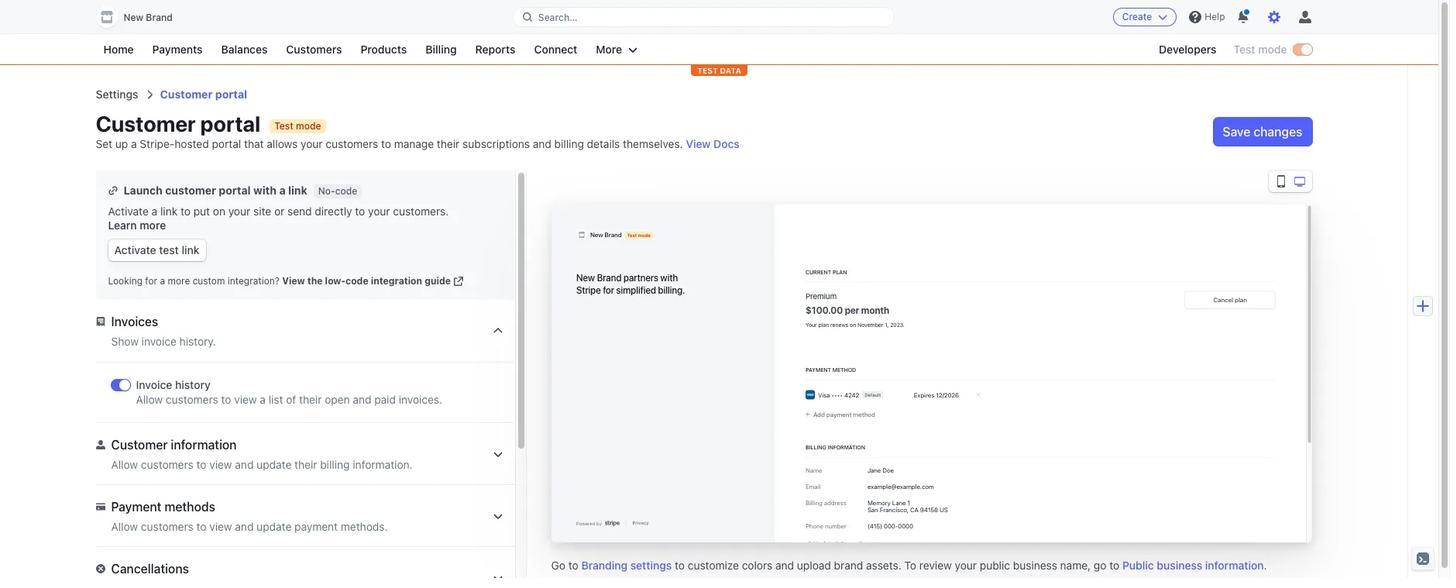 Task type: describe. For each thing, give the bounding box(es) containing it.
your left public
[[955, 559, 977, 572]]

cancel plan
[[1213, 296, 1247, 303]]

mode inside new brand test mode
[[638, 232, 650, 238]]

mode for test mode set up a stripe-hosted portal that allows your customers to manage their subscriptions and billing details themselves. view docs
[[296, 120, 321, 132]]

balances
[[221, 43, 268, 56]]

customers for methods
[[141, 520, 194, 533]]

plan for current plan
[[833, 268, 847, 275]]

name jane doe
[[805, 467, 894, 474]]

with for portal
[[253, 184, 277, 197]]

no-
[[318, 185, 335, 196]]

powered by link
[[573, 517, 619, 527]]

1 horizontal spatial .
[[1264, 559, 1267, 572]]

month
[[861, 305, 889, 315]]

with for partners
[[660, 272, 678, 283]]

0 horizontal spatial view
[[282, 275, 305, 287]]

save changes button
[[1214, 118, 1312, 146]]

methods.
[[341, 520, 388, 533]]

billing inside customer information allow customers to view and update their billing information.
[[320, 458, 350, 471]]

activate for activate test link
[[114, 243, 156, 256]]

jane
[[867, 467, 881, 474]]

a inside activate a link to put on your site or send directly to your customers. learn more
[[152, 205, 157, 218]]

a up or
[[279, 184, 286, 197]]

customers link
[[279, 40, 350, 59]]

billing for billing address memory lane 1 san francisco, ca 94158 us
[[805, 499, 822, 506]]

test
[[697, 66, 718, 75]]

test for test mode
[[1234, 43, 1256, 56]]

add payment method
[[813, 411, 875, 418]]

new brand
[[124, 12, 173, 23]]

and inside 'payment methods allow customers to view and update payment methods.'
[[235, 520, 254, 533]]

changes
[[1254, 125, 1303, 139]]

methods
[[165, 500, 215, 514]]

payment for method
[[805, 367, 831, 373]]

new for new brand partners with stripe for simplified billing.
[[576, 272, 595, 283]]

simplified
[[616, 284, 656, 295]]

powered
[[576, 520, 595, 526]]

powered by
[[576, 520, 602, 526]]

put
[[193, 205, 210, 218]]

on inside premium $100.00 per month your plan renews on november 1, 2023 .
[[850, 321, 856, 328]]

customers inside test mode set up a stripe-hosted portal that allows your customers to manage their subscriptions and billing details themselves. view docs
[[326, 137, 378, 150]]

paid
[[374, 393, 396, 406]]

1 vertical spatial more
[[168, 275, 190, 287]]

brand
[[834, 559, 863, 572]]

docs
[[714, 137, 740, 150]]

payment for methods
[[111, 500, 162, 514]]

a down activate test link button at top
[[160, 275, 165, 287]]

more
[[596, 43, 622, 56]]

us
[[940, 506, 948, 513]]

add
[[813, 411, 825, 418]]

home link
[[96, 40, 141, 59]]

customers for history
[[166, 393, 218, 406]]

stripe image
[[605, 520, 619, 526]]

to right 'go'
[[569, 559, 579, 572]]

0 vertical spatial portal
[[215, 88, 247, 101]]

developers link
[[1151, 40, 1225, 59]]

information for customer
[[171, 438, 237, 452]]

hosted
[[175, 137, 209, 150]]

new for new brand test mode
[[590, 231, 603, 238]]

a inside the invoice history allow customers to view a list of their open and paid invoices.
[[260, 393, 266, 406]]

billing.
[[658, 284, 685, 295]]

activate a link to put on your site or send directly to your customers. learn more
[[108, 205, 449, 232]]

assets.
[[866, 559, 902, 572]]

your left customers.
[[368, 205, 390, 218]]

data
[[720, 66, 741, 75]]

integration?
[[228, 275, 280, 287]]

privacy link
[[632, 520, 649, 526]]

brand for new brand test mode
[[604, 231, 622, 238]]

that
[[244, 137, 264, 150]]

new brand test mode
[[590, 231, 650, 238]]

address
[[824, 499, 846, 506]]

current
[[805, 268, 831, 275]]

allow for customer information
[[111, 458, 138, 471]]

branding
[[582, 559, 628, 572]]

update information
[[813, 540, 869, 547]]

doe
[[883, 467, 894, 474]]

update information button
[[805, 539, 869, 548]]

customer information allow customers to view and update their billing information.
[[111, 438, 413, 471]]

1 vertical spatial code
[[346, 275, 369, 287]]

view the low-code integration guide link
[[279, 275, 463, 287]]

update for methods
[[257, 520, 292, 533]]

invoice
[[142, 335, 177, 348]]

1
[[907, 499, 910, 506]]

directly
[[315, 205, 352, 218]]

settings
[[96, 88, 138, 101]]

customer for portal
[[160, 88, 213, 101]]

their inside test mode set up a stripe-hosted portal that allows your customers to manage their subscriptions and billing details themselves. view docs
[[437, 137, 460, 150]]

billing for billing information
[[805, 444, 826, 451]]

learn more link
[[108, 218, 166, 233]]

1 vertical spatial method
[[853, 411, 875, 418]]

search…
[[538, 11, 578, 23]]

activate for activate a link to put on your site or send directly to your customers. learn more
[[108, 205, 149, 218]]

2 horizontal spatial link
[[288, 184, 307, 197]]

customer for information
[[111, 438, 168, 452]]

low-
[[325, 275, 346, 287]]

2023
[[890, 321, 903, 328]]

launch
[[124, 184, 163, 197]]

by
[[596, 520, 602, 526]]

(415)
[[867, 523, 882, 530]]

to inside 'payment methods allow customers to view and update payment methods.'
[[196, 520, 207, 533]]

new brand button
[[96, 6, 188, 28]]

000-
[[884, 523, 898, 530]]

portal inside test mode set up a stripe-hosted portal that allows your customers to manage their subscriptions and billing details themselves. view docs
[[212, 137, 241, 150]]

test mode
[[1234, 43, 1287, 56]]

customers for information
[[141, 458, 194, 471]]

create
[[1123, 11, 1152, 22]]

help button
[[1183, 5, 1232, 29]]

history
[[175, 378, 211, 391]]

san
[[867, 506, 878, 513]]

public business information link
[[1123, 558, 1264, 573]]

test data
[[697, 66, 741, 75]]

send
[[288, 205, 312, 218]]

information.
[[353, 458, 413, 471]]

cancel plan link
[[1185, 291, 1275, 308]]

and inside customer information allow customers to view and update their billing information.
[[235, 458, 254, 471]]

name
[[805, 467, 822, 474]]

subscriptions
[[463, 137, 530, 150]]

payment method
[[805, 367, 856, 373]]

billing link
[[418, 40, 465, 59]]

manage
[[394, 137, 434, 150]]

to inside test mode set up a stripe-hosted portal that allows your customers to manage their subscriptions and billing details themselves. view docs
[[381, 137, 391, 150]]

billing inside test mode set up a stripe-hosted portal that allows your customers to manage their subscriptions and billing details themselves. view docs
[[555, 137, 584, 150]]

add payment method link
[[805, 410, 875, 419]]

colors
[[742, 559, 773, 572]]

for inside new brand partners with stripe for simplified billing.
[[603, 284, 614, 295]]

test
[[159, 243, 179, 256]]

up
[[115, 137, 128, 150]]

to left put
[[181, 205, 191, 218]]

guide
[[425, 275, 451, 287]]

invoice history allow customers to view a list of their open and paid invoices.
[[136, 378, 443, 406]]

phone number (415) 000-0000
[[805, 523, 913, 530]]

Search… text field
[[514, 7, 894, 27]]

learn
[[108, 219, 137, 232]]



Task type: locate. For each thing, give the bounding box(es) containing it.
view inside 'payment methods allow customers to view and update payment methods.'
[[209, 520, 232, 533]]

test
[[1234, 43, 1256, 56], [275, 120, 294, 132], [627, 232, 637, 238]]

and up 'payment methods allow customers to view and update payment methods.'
[[235, 458, 254, 471]]

a down launch
[[152, 205, 157, 218]]

payment inside add payment method link
[[826, 411, 851, 418]]

2 horizontal spatial test
[[1234, 43, 1256, 56]]

activate inside activate a link to put on your site or send directly to your customers. learn more
[[108, 205, 149, 218]]

payment
[[805, 367, 831, 373], [111, 500, 162, 514]]

0 vertical spatial plan
[[833, 268, 847, 275]]

$100.00
[[805, 305, 843, 315]]

connect link
[[526, 40, 585, 59]]

test mode set up a stripe-hosted portal that allows your customers to manage their subscriptions and billing details themselves. view docs
[[96, 120, 740, 150]]

allow inside customer information allow customers to view and update their billing information.
[[111, 458, 138, 471]]

view for information
[[209, 458, 232, 471]]

for right looking
[[145, 275, 157, 287]]

upload
[[797, 559, 831, 572]]

1 horizontal spatial billing
[[555, 137, 584, 150]]

0 horizontal spatial payment
[[295, 520, 338, 533]]

payment inside 'payment methods allow customers to view and update payment methods.'
[[111, 500, 162, 514]]

1 vertical spatial brand
[[604, 231, 622, 238]]

view docs link
[[686, 136, 740, 152]]

0 vertical spatial test
[[1234, 43, 1256, 56]]

new brand partners with stripe for simplified billing.
[[576, 272, 685, 295]]

billing down email
[[805, 499, 822, 506]]

0 vertical spatial mode
[[1259, 43, 1287, 56]]

go to branding settings to customize colors and upload brand assets. to review your public business name, go to public business information .
[[551, 559, 1267, 572]]

public
[[1123, 559, 1154, 572]]

mode for test mode
[[1259, 43, 1287, 56]]

1 horizontal spatial view
[[686, 137, 711, 150]]

2 vertical spatial allow
[[111, 520, 138, 533]]

their down "of"
[[295, 458, 317, 471]]

their right manage
[[437, 137, 460, 150]]

0 vertical spatial billing
[[426, 43, 457, 56]]

new inside button
[[124, 12, 143, 23]]

customers
[[326, 137, 378, 150], [166, 393, 218, 406], [141, 458, 194, 471], [141, 520, 194, 533]]

update up 'payment methods allow customers to view and update payment methods.'
[[257, 458, 292, 471]]

go
[[1094, 559, 1107, 572]]

to right directly
[[355, 205, 365, 218]]

their
[[437, 137, 460, 150], [299, 393, 322, 406], [295, 458, 317, 471]]

brand inside new brand partners with stripe for simplified billing.
[[597, 272, 621, 283]]

portal right customer
[[219, 184, 251, 197]]

method down default
[[853, 411, 875, 418]]

payments
[[152, 43, 203, 56]]

customer down invoice
[[111, 438, 168, 452]]

0 horizontal spatial business
[[1013, 559, 1058, 572]]

1 horizontal spatial on
[[850, 321, 856, 328]]

plan right your
[[818, 321, 829, 328]]

customers inside customer information allow customers to view and update their billing information.
[[141, 458, 194, 471]]

0 vertical spatial activate
[[108, 205, 149, 218]]

1 vertical spatial activate
[[114, 243, 156, 256]]

link inside button
[[182, 243, 200, 256]]

and left the 'paid'
[[353, 393, 371, 406]]

2 business from the left
[[1157, 559, 1203, 572]]

billing information
[[805, 444, 865, 451]]

code
[[335, 185, 357, 196], [346, 275, 369, 287]]

test inside new brand test mode
[[627, 232, 637, 238]]

plan right current on the right top of the page
[[833, 268, 847, 275]]

1 horizontal spatial plan
[[833, 268, 847, 275]]

0 vertical spatial allow
[[136, 393, 163, 406]]

view left the
[[282, 275, 305, 287]]

allow
[[136, 393, 163, 406], [111, 458, 138, 471], [111, 520, 138, 533]]

integration
[[371, 275, 422, 287]]

1 vertical spatial on
[[850, 321, 856, 328]]

2 vertical spatial portal
[[219, 184, 251, 197]]

to down methods on the bottom left
[[196, 520, 207, 533]]

mode inside test mode set up a stripe-hosted portal that allows your customers to manage their subscriptions and billing details themselves. view docs
[[296, 120, 321, 132]]

to inside customer information allow customers to view and update their billing information.
[[196, 458, 207, 471]]

more
[[140, 219, 166, 232], [168, 275, 190, 287]]

test for test mode set up a stripe-hosted portal that allows your customers to manage their subscriptions and billing details themselves. view docs
[[275, 120, 294, 132]]

2 vertical spatial new
[[576, 272, 595, 283]]

information for update
[[836, 540, 869, 547]]

portal left that
[[212, 137, 241, 150]]

billing for billing
[[426, 43, 457, 56]]

invoices
[[111, 315, 158, 329]]

billing left details at the top left of page
[[555, 137, 584, 150]]

payment up visa
[[805, 367, 831, 373]]

Search… search field
[[514, 7, 894, 27]]

0 vertical spatial brand
[[146, 12, 173, 23]]

with inside new brand partners with stripe for simplified billing.
[[660, 272, 678, 283]]

customer down payments link on the top of the page
[[160, 88, 213, 101]]

payment down '••••'
[[826, 411, 851, 418]]

information for billing
[[828, 444, 865, 451]]

1 horizontal spatial link
[[182, 243, 200, 256]]

information inside button
[[836, 540, 869, 547]]

to right settings
[[675, 559, 685, 572]]

with up the billing. on the left of the page
[[660, 272, 678, 283]]

0 vertical spatial view
[[686, 137, 711, 150]]

number
[[825, 523, 847, 530]]

a inside test mode set up a stripe-hosted portal that allows your customers to manage their subscriptions and billing details themselves. view docs
[[131, 137, 137, 150]]

plan inside 'link'
[[1235, 296, 1247, 303]]

payment inside 'payment methods allow customers to view and update payment methods.'
[[295, 520, 338, 533]]

update up cancellations button
[[257, 520, 292, 533]]

developers
[[1159, 43, 1217, 56]]

november
[[857, 321, 883, 328]]

public
[[980, 559, 1010, 572]]

1 vertical spatial view
[[282, 275, 305, 287]]

customize
[[688, 559, 739, 572]]

activate down learn more link
[[114, 243, 156, 256]]

cancel
[[1213, 296, 1233, 303]]

1 horizontal spatial mode
[[638, 232, 650, 238]]

branding settings link
[[582, 558, 672, 573]]

1 vertical spatial plan
[[1235, 296, 1247, 303]]

customers up methods on the bottom left
[[141, 458, 194, 471]]

payment left methods on the bottom left
[[111, 500, 162, 514]]

on right put
[[213, 205, 225, 218]]

their inside customer information allow customers to view and update their billing information.
[[295, 458, 317, 471]]

update inside customer information allow customers to view and update their billing information.
[[257, 458, 292, 471]]

details
[[587, 137, 620, 150]]

billing up name
[[805, 444, 826, 451]]

new inside new brand partners with stripe for simplified billing.
[[576, 272, 595, 283]]

to up methods on the bottom left
[[196, 458, 207, 471]]

1 vertical spatial update
[[257, 520, 292, 533]]

billing
[[555, 137, 584, 150], [320, 458, 350, 471]]

code left "integration"
[[346, 275, 369, 287]]

0 horizontal spatial test
[[275, 120, 294, 132]]

view down methods on the bottom left
[[209, 520, 232, 533]]

customers up no-code
[[326, 137, 378, 150]]

link right test
[[182, 243, 200, 256]]

update
[[813, 540, 834, 547]]

for
[[145, 275, 157, 287], [603, 284, 614, 295]]

0 vertical spatial new
[[124, 12, 143, 23]]

0 vertical spatial link
[[288, 184, 307, 197]]

information inside customer information allow customers to view and update their billing information.
[[171, 438, 237, 452]]

1 vertical spatial test
[[275, 120, 294, 132]]

on inside activate a link to put on your site or send directly to your customers. learn more
[[213, 205, 225, 218]]

link up send
[[288, 184, 307, 197]]

brand up payments
[[146, 12, 173, 23]]

0 horizontal spatial link
[[160, 205, 178, 218]]

0 vertical spatial more
[[140, 219, 166, 232]]

0 horizontal spatial .
[[903, 321, 905, 328]]

link for test
[[182, 243, 200, 256]]

0 horizontal spatial plan
[[818, 321, 829, 328]]

view up methods on the bottom left
[[209, 458, 232, 471]]

brand up new brand partners with stripe for simplified billing.
[[604, 231, 622, 238]]

allow inside 'payment methods allow customers to view and update payment methods.'
[[111, 520, 138, 533]]

test up partners on the left top
[[627, 232, 637, 238]]

settings
[[631, 559, 672, 572]]

ca
[[910, 506, 918, 513]]

show
[[111, 335, 139, 348]]

current plan
[[805, 268, 847, 275]]

allow for payment methods
[[111, 520, 138, 533]]

brand for new brand
[[146, 12, 173, 23]]

test up allows
[[275, 120, 294, 132]]

0 horizontal spatial with
[[253, 184, 277, 197]]

their right "of"
[[299, 393, 322, 406]]

premium $100.00 per month your plan renews on november 1, 2023 .
[[805, 291, 905, 328]]

view inside customer information allow customers to view and update their billing information.
[[209, 458, 232, 471]]

1 update from the top
[[257, 458, 292, 471]]

1 vertical spatial with
[[660, 272, 678, 283]]

1,
[[885, 321, 889, 328]]

link inside activate a link to put on your site or send directly to your customers. learn more
[[160, 205, 178, 218]]

method up visa •••• 4242 default
[[832, 367, 856, 373]]

1 horizontal spatial payment
[[805, 367, 831, 373]]

allow inside the invoice history allow customers to view a list of their open and paid invoices.
[[136, 393, 163, 406]]

1 vertical spatial billing
[[320, 458, 350, 471]]

the
[[307, 275, 323, 287]]

1 horizontal spatial business
[[1157, 559, 1203, 572]]

0 horizontal spatial mode
[[296, 120, 321, 132]]

list
[[269, 393, 283, 406]]

2 vertical spatial brand
[[597, 272, 621, 283]]

activate up learn
[[108, 205, 149, 218]]

1 vertical spatial new
[[590, 231, 603, 238]]

to left manage
[[381, 137, 391, 150]]

test right the developers
[[1234, 43, 1256, 56]]

customers inside the invoice history allow customers to view a list of their open and paid invoices.
[[166, 393, 218, 406]]

payment up cancellations button
[[295, 520, 338, 533]]

open
[[325, 393, 350, 406]]

billing left reports
[[426, 43, 457, 56]]

stripe-
[[140, 137, 175, 150]]

and up cancellations button
[[235, 520, 254, 533]]

customers inside 'payment methods allow customers to view and update payment methods.'
[[141, 520, 194, 533]]

your left site
[[228, 205, 250, 218]]

0 vertical spatial view
[[234, 393, 257, 406]]

lane
[[892, 499, 906, 506]]

on right renews
[[850, 321, 856, 328]]

0 horizontal spatial billing
[[320, 458, 350, 471]]

help
[[1205, 11, 1225, 22]]

more up activate test link
[[140, 219, 166, 232]]

allow for invoice history
[[136, 393, 163, 406]]

0 vertical spatial payment
[[805, 367, 831, 373]]

to left list
[[221, 393, 231, 406]]

billing inside billing address memory lane 1 san francisco, ca 94158 us
[[805, 499, 822, 506]]

1 vertical spatial their
[[299, 393, 322, 406]]

0 vertical spatial update
[[257, 458, 292, 471]]

your
[[301, 137, 323, 150], [228, 205, 250, 218], [368, 205, 390, 218], [955, 559, 977, 572]]

save changes
[[1223, 125, 1303, 139]]

0 vertical spatial code
[[335, 185, 357, 196]]

12/2026
[[936, 391, 959, 398]]

per
[[845, 305, 859, 315]]

cancellations
[[111, 562, 189, 576]]

example@example.com
[[867, 483, 934, 490]]

2 update from the top
[[257, 520, 292, 533]]

to inside the invoice history allow customers to view a list of their open and paid invoices.
[[221, 393, 231, 406]]

. inside premium $100.00 per month your plan renews on november 1, 2023 .
[[903, 321, 905, 328]]

portal
[[215, 88, 247, 101], [212, 137, 241, 150], [219, 184, 251, 197]]

1 horizontal spatial with
[[660, 272, 678, 283]]

your right allows
[[301, 137, 323, 150]]

with
[[253, 184, 277, 197], [660, 272, 678, 283]]

plan for cancel plan
[[1235, 296, 1247, 303]]

1 horizontal spatial test
[[627, 232, 637, 238]]

your
[[805, 321, 817, 328]]

test inside test mode set up a stripe-hosted portal that allows your customers to manage their subscriptions and billing details themselves. view docs
[[275, 120, 294, 132]]

2 vertical spatial their
[[295, 458, 317, 471]]

for right "stripe"
[[603, 284, 614, 295]]

billing left information.
[[320, 458, 350, 471]]

activate inside button
[[114, 243, 156, 256]]

2 vertical spatial test
[[627, 232, 637, 238]]

1 vertical spatial mode
[[296, 120, 321, 132]]

activate
[[108, 205, 149, 218], [114, 243, 156, 256]]

1 vertical spatial view
[[209, 458, 232, 471]]

link down customer
[[160, 205, 178, 218]]

1 vertical spatial billing
[[805, 444, 826, 451]]

0 vertical spatial billing
[[555, 137, 584, 150]]

1 horizontal spatial payment
[[826, 411, 851, 418]]

2 horizontal spatial mode
[[1259, 43, 1287, 56]]

plan
[[833, 268, 847, 275], [1235, 296, 1247, 303], [818, 321, 829, 328]]

portal down balances 'link'
[[215, 88, 247, 101]]

email example@example.com
[[805, 483, 934, 490]]

0 vertical spatial .
[[903, 321, 905, 328]]

brand up "stripe"
[[597, 272, 621, 283]]

brand for new brand partners with stripe for simplified billing.
[[597, 272, 621, 283]]

customers down history
[[166, 393, 218, 406]]

and inside the invoice history allow customers to view a list of their open and paid invoices.
[[353, 393, 371, 406]]

customer inside customer information allow customers to view and update their billing information.
[[111, 438, 168, 452]]

update inside 'payment methods allow customers to view and update payment methods.'
[[257, 520, 292, 533]]

code up directly
[[335, 185, 357, 196]]

and inside test mode set up a stripe-hosted portal that allows your customers to manage their subscriptions and billing details themselves. view docs
[[533, 137, 552, 150]]

view left list
[[234, 393, 257, 406]]

1 vertical spatial payment
[[295, 520, 338, 533]]

business
[[1013, 559, 1058, 572], [1157, 559, 1203, 572]]

2 vertical spatial plan
[[818, 321, 829, 328]]

more left custom
[[168, 275, 190, 287]]

2 vertical spatial mode
[[638, 232, 650, 238]]

1 horizontal spatial for
[[603, 284, 614, 295]]

view left docs
[[686, 137, 711, 150]]

0 horizontal spatial more
[[140, 219, 166, 232]]

update for information
[[257, 458, 292, 471]]

0 horizontal spatial payment
[[111, 500, 162, 514]]

0 vertical spatial payment
[[826, 411, 851, 418]]

1 business from the left
[[1013, 559, 1058, 572]]

link for a
[[160, 205, 178, 218]]

0 vertical spatial their
[[437, 137, 460, 150]]

0 vertical spatial customer
[[160, 88, 213, 101]]

plan inside premium $100.00 per month your plan renews on november 1, 2023 .
[[818, 321, 829, 328]]

2 horizontal spatial plan
[[1235, 296, 1247, 303]]

view inside the invoice history allow customers to view a list of their open and paid invoices.
[[234, 393, 257, 406]]

0 vertical spatial with
[[253, 184, 277, 197]]

invoices show invoice history.
[[111, 315, 216, 348]]

a
[[131, 137, 137, 150], [279, 184, 286, 197], [152, 205, 157, 218], [160, 275, 165, 287], [260, 393, 266, 406]]

1 vertical spatial portal
[[212, 137, 241, 150]]

4242
[[844, 391, 859, 398]]

0 vertical spatial on
[[213, 205, 225, 218]]

payments link
[[145, 40, 210, 59]]

their inside the invoice history allow customers to view a list of their open and paid invoices.
[[299, 393, 322, 406]]

save
[[1223, 125, 1251, 139]]

2 vertical spatial billing
[[805, 499, 822, 506]]

0 vertical spatial method
[[832, 367, 856, 373]]

1 horizontal spatial more
[[168, 275, 190, 287]]

customers down methods on the bottom left
[[141, 520, 194, 533]]

with up site
[[253, 184, 277, 197]]

1 vertical spatial allow
[[111, 458, 138, 471]]

1 vertical spatial payment
[[111, 500, 162, 514]]

and right subscriptions
[[533, 137, 552, 150]]

a right up
[[131, 137, 137, 150]]

francisco,
[[880, 506, 909, 513]]

link
[[288, 184, 307, 197], [160, 205, 178, 218], [182, 243, 200, 256]]

0 horizontal spatial for
[[145, 275, 157, 287]]

more inside activate a link to put on your site or send directly to your customers. learn more
[[140, 219, 166, 232]]

2 vertical spatial view
[[209, 520, 232, 533]]

brand inside button
[[146, 12, 173, 23]]

of
[[286, 393, 296, 406]]

new for new brand
[[124, 12, 143, 23]]

0 horizontal spatial on
[[213, 205, 225, 218]]

a left list
[[260, 393, 266, 406]]

email
[[805, 483, 820, 490]]

1 vertical spatial customer
[[111, 438, 168, 452]]

visa
[[818, 391, 830, 398]]

view for methods
[[209, 520, 232, 533]]

2 vertical spatial link
[[182, 243, 200, 256]]

custom
[[193, 275, 225, 287]]

and right colors
[[776, 559, 794, 572]]

plan right cancel
[[1235, 296, 1247, 303]]

your inside test mode set up a stripe-hosted portal that allows your customers to manage their subscriptions and billing details themselves. view docs
[[301, 137, 323, 150]]

view inside test mode set up a stripe-hosted portal that allows your customers to manage their subscriptions and billing details themselves. view docs
[[686, 137, 711, 150]]

1 vertical spatial .
[[1264, 559, 1267, 572]]

view the low-code integration guide
[[282, 275, 451, 287]]

and
[[533, 137, 552, 150], [353, 393, 371, 406], [235, 458, 254, 471], [235, 520, 254, 533], [776, 559, 794, 572]]

to right go
[[1110, 559, 1120, 572]]

view for history
[[234, 393, 257, 406]]

memory
[[867, 499, 891, 506]]

reports
[[475, 43, 516, 56]]

1 vertical spatial link
[[160, 205, 178, 218]]



Task type: vqa. For each thing, say whether or not it's contained in the screenshot.
as at the bottom left
no



